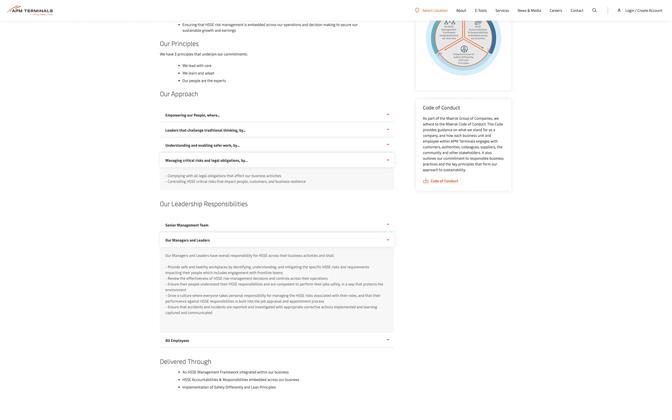 Task type: locate. For each thing, give the bounding box(es) containing it.
shall:
[[326, 253, 334, 258]]

1 vertical spatial is
[[235, 299, 238, 304]]

which
[[203, 270, 213, 275]]

0 vertical spatial a
[[493, 127, 495, 132]]

0 vertical spatial leaders
[[165, 128, 179, 133]]

a right in
[[345, 282, 347, 287]]

0 vertical spatial management
[[177, 223, 199, 228]]

0 vertical spatial &
[[527, 8, 530, 13]]

managers for our managers and leaders have overall responsibility for hsse across their business activities and shall:
[[172, 253, 188, 258]]

2 horizontal spatial for
[[483, 127, 488, 132]]

1 horizontal spatial operations
[[310, 276, 328, 281]]

communicated
[[188, 310, 212, 315]]

includes
[[214, 270, 227, 275]]

managers down senior management team
[[172, 238, 189, 243]]

hsse down includes
[[214, 276, 222, 281]]

1 vertical spatial responsibilities
[[223, 377, 248, 382]]

and down our managers and leaders
[[189, 253, 195, 258]]

2 managers from the top
[[172, 253, 188, 258]]

1 vertical spatial management
[[230, 276, 252, 281]]

apm
[[451, 139, 459, 144]]

we right what
[[467, 127, 472, 132]]

& right 'news'
[[527, 8, 530, 13]]

have left 3
[[166, 51, 174, 56]]

takes
[[219, 293, 228, 298]]

and down the 'enabling'
[[204, 158, 210, 163]]

2 vertical spatial a
[[177, 293, 179, 298]]

that inside ensuring that hsse risk management is embedded across our operations and decision making to secure our sustainable growth and earnings
[[198, 22, 205, 27]]

code of conduct up part
[[423, 104, 460, 111]]

culture
[[180, 293, 192, 298]]

and down authorities,
[[442, 150, 448, 155]]

each
[[454, 133, 462, 138]]

of inside the - provide safe and healthy workplaces by identifying, understanding, and mitigating the specific hsse risks and requirements impacting their people which includes engagement with frontline teams - review the effectiveness of hsse risk-management decisions and controls across their operations - ensure their people understand their hsse responsibilities and are competent to perform their jobs safely, in a way that protects the environment - drive a culture where everyone takes personal responsibility for managing the hsse risks associated with their roles, and that their performance against hsse responsibilities is built into the job appraisal and appointment process - ensure that accidents and incidents are reported and investigated with appropriate corrective actions implemented and learning captured and communicated
[[209, 276, 213, 281]]

lead
[[189, 63, 196, 68]]

risk
[[215, 22, 221, 27]]

0 horizontal spatial legal
[[199, 173, 207, 178]]

hsse up understanding,
[[259, 253, 268, 258]]

our for our leadership responsibilities
[[160, 199, 170, 208]]

0 horizontal spatial are
[[201, 78, 206, 83]]

0 horizontal spatial critical
[[183, 158, 195, 163]]

1 vertical spatial code of conduct
[[431, 178, 458, 183]]

our for our managers and leaders
[[165, 238, 171, 243]]

their
[[280, 253, 287, 258], [183, 270, 190, 275], [302, 276, 309, 281], [180, 282, 187, 287], [220, 282, 228, 287], [314, 282, 322, 287], [340, 293, 348, 298], [373, 293, 380, 298]]

incidents
[[211, 304, 226, 309]]

0 horizontal spatial a
[[177, 293, 179, 298]]

- left the complying
[[165, 173, 167, 178]]

management up earnings
[[222, 22, 243, 27]]

1 vertical spatial activities
[[303, 253, 318, 258]]

our inside dropdown button
[[165, 238, 171, 243]]

leaders for our managers and leaders
[[197, 238, 210, 243]]

that inside as part of the maersk group of companies, we adhere to the maersk code of conduct. this code provides guidance on what we stand for as a company, and how each business unit and employee within apm terminals engages with customers, authorities, colleagues, suppliers, the community and other stakeholders.  it also outlines our commitment to responsible business practices and the key principles that form our approach to sustainability.
[[475, 161, 482, 167]]

senior management team
[[165, 223, 209, 228]]

risks down understanding and enabling safer work, by…
[[195, 158, 203, 163]]

1 vertical spatial embedded
[[249, 377, 267, 382]]

across inside the - provide safe and healthy workplaces by identifying, understanding, and mitigating the specific hsse risks and requirements impacting their people which includes engagement with frontline teams - review the effectiveness of hsse risk-management decisions and controls across their operations - ensure their people understand their hsse responsibilities and are competent to perform their jobs safely, in a way that protects the environment - drive a culture where everyone takes personal responsibility for managing the hsse risks associated with their roles, and that their performance against hsse responsibilities is built into the job appraisal and appointment process - ensure that accidents and incidents are reported and investigated with appropriate corrective actions implemented and learning captured and communicated
[[290, 276, 301, 281]]

e-tools button
[[475, 0, 487, 21]]

0 vertical spatial we
[[494, 116, 499, 121]]

with up we learn and adapt
[[196, 63, 204, 68]]

risks up process
[[305, 293, 313, 298]]

0 vertical spatial for
[[483, 127, 488, 132]]

their up learning
[[373, 293, 380, 298]]

protects
[[363, 282, 377, 287]]

management up our managers and leaders
[[177, 223, 199, 228]]

legal inside managing critical risks and legal obligations, by... 'dropdown button'
[[211, 158, 220, 163]]

is
[[244, 22, 247, 27], [235, 299, 238, 304]]

code up what
[[459, 121, 467, 126]]

embedded
[[248, 22, 265, 27], [249, 377, 267, 382]]

0 horizontal spatial principles
[[177, 51, 193, 56]]

the right part
[[440, 116, 445, 121]]

have
[[166, 51, 174, 56], [210, 253, 218, 258]]

2 - from the top
[[165, 179, 167, 184]]

1 vertical spatial have
[[210, 253, 218, 258]]

create
[[637, 8, 648, 13]]

to left secure
[[336, 22, 340, 27]]

and down senior management team
[[190, 238, 196, 243]]

we left lead
[[183, 63, 188, 68]]

we for we learn and adapt
[[183, 70, 188, 75]]

that up 'sustainable growth'
[[198, 22, 205, 27]]

0 horizontal spatial we
[[467, 127, 472, 132]]

- provide safe and healthy workplaces by identifying, understanding, and mitigating the specific hsse risks and requirements impacting their people which includes engagement with frontline teams - review the effectiveness of hsse risk-management decisions and controls across their operations - ensure their people understand their hsse responsibilities and are competent to perform their jobs safely, in a way that protects the environment - drive a culture where everyone takes personal responsibility for managing the hsse risks associated with their roles, and that their performance against hsse responsibilities is built into the job appraisal and appointment process - ensure that accidents and incidents are reported and investigated with appropriate corrective actions implemented and learning captured and communicated
[[165, 264, 383, 315]]

safe
[[181, 264, 188, 269]]

by… for understanding and enabling safer work, by…
[[233, 143, 240, 148]]

people up effectiveness
[[191, 270, 202, 275]]

0 horizontal spatial for
[[253, 253, 258, 258]]

3
[[175, 51, 177, 56]]

risk-
[[223, 276, 230, 281]]

critical inside 'dropdown button'
[[183, 158, 195, 163]]

responsibilities
[[238, 282, 263, 287], [210, 299, 234, 304]]

what
[[458, 127, 466, 132]]

our managers and leaders button
[[160, 232, 394, 247]]

decisions
[[253, 276, 268, 281]]

understanding
[[165, 143, 190, 148]]

management inside the - provide safe and healthy workplaces by identifying, understanding, and mitigating the specific hsse risks and requirements impacting their people which includes engagement with frontline teams - review the effectiveness of hsse risk-management decisions and controls across their operations - ensure their people understand their hsse responsibilities and are competent to perform their jobs safely, in a way that protects the environment - drive a culture where everyone takes personal responsibility for managing the hsse risks associated with their roles, and that their performance against hsse responsibilities is built into the job appraisal and appointment process - ensure that accidents and incidents are reported and investigated with appropriate corrective actions implemented and learning captured and communicated
[[230, 276, 252, 281]]

complying with all legal obligations that affect our business activities -
[[165, 173, 281, 184]]

hsse right an
[[188, 370, 196, 375]]

hsse left risk
[[205, 22, 214, 27]]

2 vertical spatial are
[[227, 304, 232, 309]]

principles inside as part of the maersk group of companies, we adhere to the maersk code of conduct. this code provides guidance on what we stand for as a company, and how each business unit and employee within apm terminals engages with customers, authorities, colleagues, suppliers, the community and other stakeholders.  it also outlines our commitment to responsible business practices and the key principles that form our approach to sustainability.
[[458, 161, 474, 167]]

0 vertical spatial critical
[[183, 158, 195, 163]]

news
[[518, 8, 527, 13]]

1 vertical spatial within
[[257, 370, 267, 375]]

our for our managers and leaders have overall responsibility for hsse across their business activities and shall:
[[165, 253, 171, 258]]

hsse down all
[[187, 179, 195, 184]]

with
[[196, 63, 204, 68], [491, 139, 498, 144], [186, 173, 193, 178], [249, 270, 257, 275], [332, 293, 339, 298], [276, 304, 283, 309]]

and down the as
[[485, 133, 491, 138]]

1 horizontal spatial &
[[527, 8, 530, 13]]

with left all
[[186, 173, 193, 178]]

we up this
[[494, 116, 499, 121]]

conduct up group
[[441, 104, 460, 111]]

and down teams
[[269, 276, 275, 281]]

ensure
[[168, 282, 179, 287], [168, 304, 179, 309]]

with inside as part of the maersk group of companies, we adhere to the maersk code of conduct. this code provides guidance on what we stand for as a company, and how each business unit and employee within apm terminals engages with customers, authorities, colleagues, suppliers, the community and other stakeholders.  it also outlines our commitment to responsible business practices and the key principles that form our approach to sustainability.
[[491, 139, 498, 144]]

conduct down sustainability.
[[444, 178, 458, 183]]

responsibilities down impact
[[204, 199, 248, 208]]

that left challenge
[[179, 128, 187, 133]]

that down obligations
[[217, 179, 224, 184]]

terminals
[[459, 139, 475, 144]]

for up appraisal
[[267, 293, 272, 298]]

0 vertical spatial management
[[222, 22, 243, 27]]

1 vertical spatial ensure
[[168, 304, 179, 309]]

ensure up captured
[[168, 304, 179, 309]]

1 horizontal spatial responsibilities
[[238, 282, 263, 287]]

across inside ensuring that hsse risk management is embedded across our operations and decision making to secure our sustainable growth and earnings
[[266, 22, 276, 27]]

1 horizontal spatial is
[[244, 22, 247, 27]]

activities inside complying with all legal obligations that affect our business activities -
[[267, 173, 281, 178]]

5 - from the top
[[165, 282, 167, 287]]

1 vertical spatial responsibilities
[[210, 299, 234, 304]]

1 vertical spatial responsibility
[[244, 293, 266, 298]]

0 horizontal spatial customers,
[[249, 179, 267, 184]]

performance
[[165, 299, 187, 304]]

we left 3
[[160, 51, 165, 56]]

leaders for our managers and leaders have overall responsibility for hsse across their business activities and shall:
[[196, 253, 209, 258]]

our inside dropdown button
[[187, 113, 193, 118]]

1 horizontal spatial have
[[210, 253, 218, 258]]

0 vertical spatial people
[[189, 78, 200, 83]]

1 horizontal spatial principles
[[260, 385, 276, 390]]

business
[[463, 133, 477, 138], [490, 156, 504, 161], [252, 173, 266, 178], [275, 179, 289, 184], [288, 253, 302, 258], [275, 370, 289, 375], [285, 377, 299, 382]]

0 vertical spatial embedded
[[248, 22, 265, 27]]

0 vertical spatial we
[[160, 51, 165, 56]]

responsibility up identifying,
[[230, 253, 252, 258]]

management inside dropdown button
[[177, 223, 199, 228]]

2 horizontal spatial are
[[271, 282, 276, 287]]

6 - from the top
[[165, 293, 167, 298]]

hsse image
[[423, 0, 504, 79]]

1 vertical spatial critical
[[196, 179, 207, 184]]

investigated
[[255, 304, 275, 309]]

0 vertical spatial responsibilities
[[204, 199, 248, 208]]

legal right all
[[199, 173, 207, 178]]

1 horizontal spatial for
[[267, 293, 272, 298]]

1 horizontal spatial a
[[345, 282, 347, 287]]

1 horizontal spatial we
[[494, 116, 499, 121]]

0 vertical spatial managers
[[172, 238, 189, 243]]

identifying,
[[233, 264, 251, 269]]

empowering our people, where…
[[165, 113, 220, 118]]

management down engagement
[[230, 276, 252, 281]]

1 vertical spatial legal
[[199, 173, 207, 178]]

by… right thinking,
[[239, 128, 246, 133]]

1 vertical spatial principles
[[458, 161, 474, 167]]

1 vertical spatial managers
[[172, 253, 188, 258]]

a right the as
[[493, 127, 495, 132]]

by… inside "dropdown button"
[[233, 143, 240, 148]]

suppliers,
[[480, 144, 496, 149]]

customers, right people,
[[249, 179, 267, 184]]

critical right managing
[[183, 158, 195, 163]]

0 vertical spatial ensure
[[168, 282, 179, 287]]

sustainability.
[[443, 167, 466, 172]]

guidance
[[438, 127, 452, 132]]

- left the drive on the left of page
[[165, 293, 167, 298]]

controlling hsse critical risks that impact people, customers, and business resilience
[[168, 179, 306, 184]]

0 vertical spatial is
[[244, 22, 247, 27]]

for left the as
[[483, 127, 488, 132]]

by… inside dropdown button
[[239, 128, 246, 133]]

our people are the experts
[[183, 78, 227, 83]]

where…
[[207, 113, 220, 118]]

0 vertical spatial within
[[440, 139, 450, 144]]

across
[[266, 22, 276, 27], [268, 253, 279, 258], [290, 276, 301, 281], [267, 377, 278, 382]]

into
[[247, 299, 254, 304]]

that down responsible
[[475, 161, 482, 167]]

for up understanding,
[[253, 253, 258, 258]]

code of conduct
[[423, 104, 460, 111], [431, 178, 458, 183]]

people down learn
[[189, 78, 200, 83]]

1 vertical spatial customers,
[[249, 179, 267, 184]]

1 vertical spatial operations
[[310, 276, 328, 281]]

1 vertical spatial are
[[271, 282, 276, 287]]

- left review
[[165, 276, 167, 281]]

leaders down empowering
[[165, 128, 179, 133]]

their up mitigating
[[280, 253, 287, 258]]

0 horizontal spatial activities
[[267, 173, 281, 178]]

1 vertical spatial leaders
[[197, 238, 210, 243]]

with up decisions
[[249, 270, 257, 275]]

other
[[449, 150, 458, 155]]

principles right lean
[[260, 385, 276, 390]]

- left controlling
[[165, 179, 167, 184]]

safety
[[214, 385, 225, 390]]

authorities,
[[442, 144, 460, 149]]

- up environment
[[165, 282, 167, 287]]

to inside ensuring that hsse risk management is embedded across our operations and decision making to secure our sustainable growth and earnings
[[336, 22, 340, 27]]

that inside dropdown button
[[179, 128, 187, 133]]

perform
[[300, 282, 313, 287]]

1 vertical spatial &
[[219, 377, 222, 382]]

job
[[261, 299, 266, 304]]

customers, up community
[[423, 144, 441, 149]]

principles
[[177, 51, 193, 56], [458, 161, 474, 167]]

0 vertical spatial operations
[[284, 22, 301, 27]]

1 horizontal spatial critical
[[196, 179, 207, 184]]

customers, inside as part of the maersk group of companies, we adhere to the maersk code of conduct. this code provides guidance on what we stand for as a company, and how each business unit and employee within apm terminals engages with customers, authorities, colleagues, suppliers, the community and other stakeholders.  it also outlines our commitment to responsible business practices and the key principles that form our approach to sustainability.
[[423, 144, 441, 149]]

is inside the - provide safe and healthy workplaces by identifying, understanding, and mitigating the specific hsse risks and requirements impacting their people which includes engagement with frontline teams - review the effectiveness of hsse risk-management decisions and controls across their operations - ensure their people understand their hsse responsibilities and are competent to perform their jobs safely, in a way that protects the environment - drive a culture where everyone takes personal responsibility for managing the hsse risks associated with their roles, and that their performance against hsse responsibilities is built into the job appraisal and appointment process - ensure that accidents and incidents are reported and investigated with appropriate corrective actions implemented and learning captured and communicated
[[235, 299, 238, 304]]

engages
[[476, 139, 490, 144]]

2 vertical spatial people
[[188, 282, 199, 287]]

maersk
[[446, 116, 458, 121], [446, 121, 458, 126]]

frontline
[[257, 270, 272, 275]]

company,
[[423, 133, 438, 138]]

their down risk-
[[220, 282, 228, 287]]

approach
[[171, 89, 198, 98]]

and down managing critical risks and legal obligations, by... 'dropdown button'
[[268, 179, 274, 184]]

obligations
[[208, 173, 226, 178]]

for
[[483, 127, 488, 132], [253, 253, 258, 258], [267, 293, 272, 298]]

1 vertical spatial people
[[191, 270, 202, 275]]

0 vertical spatial by…
[[239, 128, 246, 133]]

our managers and leaders element
[[160, 247, 394, 333]]

1 managers from the top
[[172, 238, 189, 243]]

2 vertical spatial for
[[267, 293, 272, 298]]

0 horizontal spatial within
[[257, 370, 267, 375]]

personal
[[229, 293, 243, 298]]

a
[[493, 127, 495, 132], [345, 282, 347, 287], [177, 293, 179, 298]]

1 horizontal spatial principles
[[458, 161, 474, 167]]

hsse inside managing critical risks and legal obligations, by... element
[[187, 179, 195, 184]]

0 vertical spatial activities
[[267, 173, 281, 178]]

we
[[494, 116, 499, 121], [467, 127, 472, 132]]

and left shall:
[[319, 253, 325, 258]]

0 vertical spatial customers,
[[423, 144, 441, 149]]

0 vertical spatial responsibilities
[[238, 282, 263, 287]]

principles right 3
[[177, 51, 193, 56]]

0 horizontal spatial have
[[166, 51, 174, 56]]

approach
[[423, 167, 438, 172]]

1 vertical spatial conduct
[[444, 178, 458, 183]]

management
[[222, 22, 243, 27], [230, 276, 252, 281]]

legal
[[211, 158, 220, 163], [199, 173, 207, 178]]

the down adapt on the top of page
[[207, 78, 213, 83]]

2 vertical spatial we
[[183, 70, 188, 75]]

critical down all
[[196, 179, 207, 184]]

our for our approach
[[160, 89, 170, 98]]

2 horizontal spatial a
[[493, 127, 495, 132]]

decision
[[309, 22, 322, 27]]

principles up 3
[[171, 39, 199, 48]]

0 horizontal spatial operations
[[284, 22, 301, 27]]

is inside ensuring that hsse risk management is embedded across our operations and decision making to secure our sustainable growth and earnings
[[244, 22, 247, 27]]

and left the 'enabling'
[[191, 143, 197, 148]]

the right the protects
[[378, 282, 383, 287]]

conduct
[[441, 104, 460, 111], [444, 178, 458, 183]]

hsse up appointment
[[296, 293, 304, 298]]

7 - from the top
[[165, 304, 167, 309]]

0 vertical spatial legal
[[211, 158, 220, 163]]

are down teams
[[271, 282, 276, 287]]

1 horizontal spatial legal
[[211, 158, 220, 163]]

and right captured
[[181, 310, 187, 315]]

0 vertical spatial conduct
[[441, 104, 460, 111]]

team
[[200, 223, 209, 228]]

principles
[[171, 39, 199, 48], [260, 385, 276, 390]]

1 ensure from the top
[[168, 282, 179, 287]]

integrated
[[239, 370, 256, 375]]

media
[[531, 8, 541, 13]]

responsibilities down takes
[[210, 299, 234, 304]]

1 vertical spatial by…
[[233, 143, 240, 148]]

& up 'safety'
[[219, 377, 222, 382]]

1 horizontal spatial within
[[440, 139, 450, 144]]

stakeholders.
[[459, 150, 481, 155]]

1 horizontal spatial activities
[[303, 253, 318, 258]]

and right learn
[[198, 70, 204, 75]]

0 horizontal spatial is
[[235, 299, 238, 304]]

2 vertical spatial leaders
[[196, 253, 209, 258]]

1 horizontal spatial customers,
[[423, 144, 441, 149]]

a inside as part of the maersk group of companies, we adhere to the maersk code of conduct. this code provides guidance on what we stand for as a company, and how each business unit and employee within apm terminals engages with customers, authorities, colleagues, suppliers, the community and other stakeholders.  it also outlines our commitment to responsible business practices and the key principles that form our approach to sustainability.
[[493, 127, 495, 132]]

managers inside dropdown button
[[172, 238, 189, 243]]

everyone
[[203, 293, 218, 298]]

we left learn
[[183, 70, 188, 75]]

customers, inside managing critical risks and legal obligations, by... element
[[249, 179, 267, 184]]

& inside popup button
[[527, 8, 530, 13]]

to down stakeholders.
[[465, 156, 469, 161]]

engagement
[[228, 270, 248, 275]]

how
[[446, 133, 453, 138]]

0 horizontal spatial principles
[[171, 39, 199, 48]]

by…
[[239, 128, 246, 133], [233, 143, 240, 148]]

- left provide
[[165, 264, 167, 269]]

the up appointment
[[289, 293, 295, 298]]

0 vertical spatial are
[[201, 78, 206, 83]]

group
[[459, 116, 469, 121]]

responsibility
[[230, 253, 252, 258], [244, 293, 266, 298]]

responsibilities down decisions
[[238, 282, 263, 287]]

services
[[496, 8, 509, 13]]



Task type: describe. For each thing, give the bounding box(es) containing it.
our for our people are the experts
[[183, 78, 188, 83]]

against
[[188, 299, 199, 304]]

all
[[194, 173, 198, 178]]

have inside our managers and leaders element
[[210, 253, 218, 258]]

safely,
[[330, 282, 341, 287]]

to right "adhere"
[[435, 121, 439, 126]]

this
[[487, 121, 494, 126]]

and left lean
[[244, 385, 250, 390]]

review
[[168, 276, 179, 281]]

specific
[[309, 264, 321, 269]]

safer
[[214, 143, 222, 148]]

all
[[165, 338, 170, 343]]

1 vertical spatial principles
[[260, 385, 276, 390]]

0 vertical spatial code of conduct
[[423, 104, 460, 111]]

their up environment
[[180, 282, 187, 287]]

0 vertical spatial have
[[166, 51, 174, 56]]

login
[[625, 8, 634, 13]]

0 vertical spatial maersk
[[446, 116, 458, 121]]

with inside complying with all legal obligations that affect our business activities -
[[186, 173, 193, 178]]

operations inside ensuring that hsse risk management is embedded across our operations and decision making to secure our sustainable growth and earnings
[[284, 22, 301, 27]]

the left job at bottom
[[254, 299, 260, 304]]

our for our principles
[[160, 39, 170, 48]]

2 ensure from the top
[[168, 304, 179, 309]]

1 horizontal spatial are
[[227, 304, 232, 309]]

also
[[485, 150, 492, 155]]

mitigating
[[285, 264, 302, 269]]

empowering
[[165, 113, 186, 118]]

to right approach
[[439, 167, 442, 172]]

hsse down an
[[183, 377, 191, 382]]

process
[[312, 299, 324, 304]]

overall
[[219, 253, 230, 258]]

that down performance
[[180, 304, 187, 309]]

companies,
[[474, 116, 493, 121]]

1 - from the top
[[165, 173, 167, 178]]

the left specific at the bottom left of page
[[303, 264, 308, 269]]

jobs
[[323, 282, 329, 287]]

0 vertical spatial principles
[[177, 51, 193, 56]]

lean
[[251, 385, 259, 390]]

that down the protects
[[365, 293, 372, 298]]

with down safely, at the bottom of the page
[[332, 293, 339, 298]]

we for we have 3 principles that underpin our commitments:
[[160, 51, 165, 56]]

our managers and leaders
[[165, 238, 210, 243]]

and right safe
[[189, 264, 195, 269]]

learning
[[364, 304, 377, 309]]

managers for our managers and leaders
[[172, 238, 189, 243]]

understanding and enabling safer work, by…
[[165, 143, 240, 148]]

we lead with care
[[183, 63, 212, 68]]

the up 'guidance'
[[439, 121, 445, 126]]

1 vertical spatial we
[[467, 127, 472, 132]]

traditional
[[204, 128, 223, 133]]

as part of the maersk group of companies, we adhere to the maersk code of conduct. this code provides guidance on what we stand for as a company, and how each business unit and employee within apm terminals engages with customers, authorities, colleagues, suppliers, the community and other stakeholders.  it also outlines our commitment to responsible business practices and the key principles that form our approach to sustainability.
[[423, 116, 504, 172]]

management inside ensuring that hsse risk management is embedded across our operations and decision making to secure our sustainable growth and earnings
[[222, 22, 243, 27]]

code right this
[[495, 121, 503, 126]]

their left jobs
[[314, 282, 322, 287]]

legal inside complying with all legal obligations that affect our business activities -
[[199, 173, 207, 178]]

part
[[428, 116, 435, 121]]

managing
[[165, 158, 182, 163]]

0 horizontal spatial responsibilities
[[210, 299, 234, 304]]

senior management team button
[[160, 217, 394, 232]]

implementation of safety differently and lean principles
[[183, 385, 276, 390]]

and down into
[[248, 304, 254, 309]]

e-tools
[[475, 8, 487, 13]]

ensuring that hsse risk management is embedded across our operations and decision making to secure our sustainable growth and earnings
[[183, 22, 358, 33]]

understanding and enabling safer work, by… button
[[160, 137, 394, 153]]

impacting
[[165, 270, 182, 275]]

reported
[[233, 304, 247, 309]]

delivered through
[[160, 357, 211, 366]]

code of conduct link
[[423, 178, 504, 184]]

4 - from the top
[[165, 276, 167, 281]]

hsse down risk-
[[229, 282, 237, 287]]

adapt
[[205, 70, 214, 75]]

code of conduct inside code of conduct link
[[431, 178, 458, 183]]

experts
[[214, 78, 226, 83]]

as
[[423, 116, 427, 121]]

an hsse management framework integrated within our business
[[183, 370, 289, 375]]

embedded inside ensuring that hsse risk management is embedded across our operations and decision making to secure our sustainable growth and earnings
[[248, 22, 265, 27]]

hsse inside ensuring that hsse risk management is embedded across our operations and decision making to secure our sustainable growth and earnings
[[205, 22, 214, 27]]

- inside complying with all legal obligations that affect our business activities -
[[165, 179, 167, 184]]

to inside the - provide safe and healthy workplaces by identifying, understanding, and mitigating the specific hsse risks and requirements impacting their people which includes engagement with frontline teams - review the effectiveness of hsse risk-management decisions and controls across their operations - ensure their people understand their hsse responsibilities and are competent to perform their jobs safely, in a way that protects the environment - drive a culture where everyone takes personal responsibility for managing the hsse risks associated with their roles, and that their performance against hsse responsibilities is built into the job appraisal and appointment process - ensure that accidents and incidents are reported and investigated with appropriate corrective actions implemented and learning captured and communicated
[[295, 282, 299, 287]]

leadership
[[171, 199, 202, 208]]

operations inside the - provide safe and healthy workplaces by identifying, understanding, and mitigating the specific hsse risks and requirements impacting their people which includes engagement with frontline teams - review the effectiveness of hsse risk-management decisions and controls across their operations - ensure their people understand their hsse responsibilities and are competent to perform their jobs safely, in a way that protects the environment - drive a culture where everyone takes personal responsibility for managing the hsse risks associated with their roles, and that their performance against hsse responsibilities is built into the job appraisal and appointment process - ensure that accidents and incidents are reported and investigated with appropriate corrective actions implemented and learning captured and communicated
[[310, 276, 328, 281]]

appointment
[[290, 299, 311, 304]]

within inside as part of the maersk group of companies, we adhere to the maersk code of conduct. this code provides guidance on what we stand for as a company, and how each business unit and employee within apm terminals engages with customers, authorities, colleagues, suppliers, the community and other stakeholders.  it also outlines our commitment to responsible business practices and the key principles that form our approach to sustainability.
[[440, 139, 450, 144]]

and down 'guidance'
[[439, 133, 445, 138]]

built
[[239, 299, 246, 304]]

and down managing
[[283, 299, 289, 304]]

services button
[[496, 0, 509, 21]]

earnings
[[222, 28, 236, 33]]

e-
[[475, 8, 478, 13]]

for inside the - provide safe and healthy workplaces by identifying, understanding, and mitigating the specific hsse risks and requirements impacting their people which includes engagement with frontline teams - review the effectiveness of hsse risk-management decisions and controls across their operations - ensure their people understand their hsse responsibilities and are competent to perform their jobs safely, in a way that protects the environment - drive a culture where everyone takes personal responsibility for managing the hsse risks associated with their roles, and that their performance against hsse responsibilities is built into the job appraisal and appointment process - ensure that accidents and incidents are reported and investigated with appropriate corrective actions implemented and learning captured and communicated
[[267, 293, 272, 298]]

about button
[[456, 0, 466, 21]]

managing critical risks and legal obligations, by...
[[165, 158, 248, 163]]

risks down shall:
[[332, 264, 339, 269]]

and left decision
[[302, 22, 308, 27]]

care
[[205, 63, 211, 68]]

risks inside 'dropdown button'
[[195, 158, 203, 163]]

0 vertical spatial principles
[[171, 39, 199, 48]]

account
[[649, 8, 662, 13]]

business inside complying with all legal obligations that affect our business activities -
[[252, 173, 266, 178]]

provides
[[423, 127, 437, 132]]

in
[[342, 282, 345, 287]]

resilience
[[290, 179, 306, 184]]

activities inside our managers and leaders element
[[303, 253, 318, 258]]

provide
[[168, 264, 180, 269]]

and inside dropdown button
[[190, 238, 196, 243]]

drive
[[168, 293, 176, 298]]

hsse down everyone at the left
[[200, 299, 209, 304]]

1 vertical spatial maersk
[[446, 121, 458, 126]]

code up part
[[423, 104, 434, 111]]

that inside complying with all legal obligations that affect our business activities -
[[227, 173, 234, 178]]

with down appraisal
[[276, 304, 283, 309]]

3 - from the top
[[165, 264, 167, 269]]

and down risk
[[215, 28, 221, 33]]

responsibility inside the - provide safe and healthy workplaces by identifying, understanding, and mitigating the specific hsse risks and requirements impacting their people which includes engagement with frontline teams - review the effectiveness of hsse risk-management decisions and controls across their operations - ensure their people understand their hsse responsibilities and are competent to perform their jobs safely, in a way that protects the environment - drive a culture where everyone takes personal responsibility for managing the hsse risks associated with their roles, and that their performance against hsse responsibilities is built into the job appraisal and appointment process - ensure that accidents and incidents are reported and investigated with appropriate corrective actions implemented and learning captured and communicated
[[244, 293, 266, 298]]

the right suppliers,
[[497, 144, 502, 149]]

we for we lead with care
[[183, 63, 188, 68]]

0 vertical spatial responsibility
[[230, 253, 252, 258]]

their up 'perform'
[[302, 276, 309, 281]]

1 vertical spatial management
[[197, 370, 219, 375]]

the right review
[[180, 276, 186, 281]]

colleagues,
[[461, 144, 480, 149]]

practices
[[423, 161, 438, 167]]

environment
[[165, 287, 186, 292]]

implementation
[[183, 385, 209, 390]]

and up teams
[[278, 264, 284, 269]]

affect
[[234, 173, 244, 178]]

commitments:
[[224, 51, 248, 56]]

managing critical risks and legal obligations, by... element
[[160, 167, 394, 190]]

that up we lead with care
[[194, 51, 201, 56]]

all employees
[[165, 338, 189, 343]]

by
[[228, 264, 232, 269]]

and inside 'dropdown button'
[[204, 158, 210, 163]]

news & media
[[518, 8, 541, 13]]

it
[[482, 150, 484, 155]]

0 horizontal spatial &
[[219, 377, 222, 382]]

their down in
[[340, 293, 348, 298]]

and right "practices"
[[439, 161, 445, 167]]

unit
[[478, 133, 484, 138]]

our managers and leaders have overall responsibility for hsse across their business activities and shall:
[[165, 253, 334, 258]]

and up communicated
[[204, 304, 210, 309]]

business inside our managers and leaders element
[[288, 253, 302, 258]]

risks down obligations
[[208, 179, 216, 184]]

as
[[489, 127, 492, 132]]

by...
[[241, 158, 248, 163]]

login / create account
[[625, 8, 662, 13]]

and requirements
[[340, 264, 369, 269]]

the left key
[[445, 161, 451, 167]]

1 vertical spatial for
[[253, 253, 258, 258]]

challenge
[[187, 128, 204, 133]]

responsible
[[470, 156, 489, 161]]

their down safe
[[183, 270, 190, 275]]

and down decisions
[[264, 282, 270, 287]]

hsse right specific at the bottom left of page
[[322, 264, 331, 269]]

people,
[[194, 113, 206, 118]]

captured
[[165, 310, 180, 315]]

employees
[[171, 338, 189, 343]]

and inside "dropdown button"
[[191, 143, 197, 148]]

by… for leaders that challenge traditional thinking, by…
[[239, 128, 246, 133]]

appraisal
[[267, 299, 282, 304]]

code down approach
[[431, 178, 439, 183]]

people,
[[237, 179, 249, 184]]

1 vertical spatial a
[[345, 282, 347, 287]]

for inside as part of the maersk group of companies, we adhere to the maersk code of conduct. this code provides guidance on what we stand for as a company, and how each business unit and employee within apm terminals engages with customers, authorities, colleagues, suppliers, the community and other stakeholders.  it also outlines our commitment to responsible business practices and the key principles that form our approach to sustainability.
[[483, 127, 488, 132]]

our approach
[[160, 89, 198, 98]]

our inside complying with all legal obligations that affect our business activities -
[[245, 173, 251, 178]]

select location button
[[415, 8, 448, 13]]

ensuring
[[183, 22, 197, 27]]



Task type: vqa. For each thing, say whether or not it's contained in the screenshot.
"Information" within THE "PRACTICAL INFORMATION" dropdown button
no



